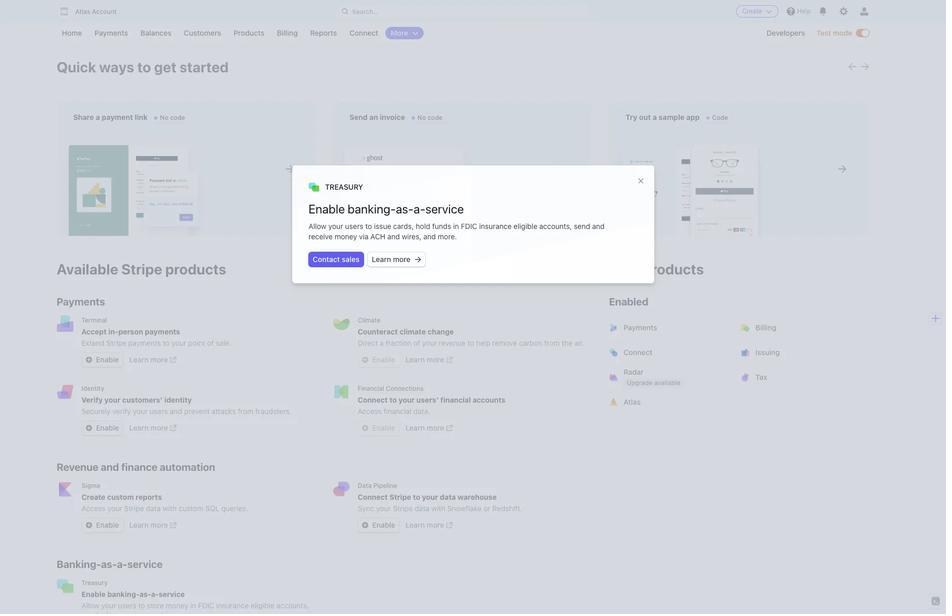 Task type: vqa. For each thing, say whether or not it's contained in the screenshot.
bottom detailed
no



Task type: describe. For each thing, give the bounding box(es) containing it.
home link
[[57, 27, 87, 39]]

more. inside treasury enable banking-as-a-service allow your users to store money in fdic insurance eligible accounts, send ach transfers, and more.
[[165, 612, 184, 615]]

svg image down securely on the left of page
[[86, 425, 92, 432]]

learn for attacks
[[129, 424, 149, 433]]

in inside treasury enable banking-as-a-service allow your users to store money in fdic insurance eligible accounts, send ach transfers, and more.
[[190, 602, 196, 611]]

person
[[118, 328, 143, 336]]

try out a sample app
[[626, 113, 700, 122]]

customers link
[[179, 27, 226, 39]]

ach for and
[[371, 232, 386, 241]]

issue
[[374, 222, 391, 231]]

to inside the financial connections connect to your users' financial accounts access financial data.
[[390, 396, 397, 405]]

1 vertical spatial billing link
[[735, 316, 869, 340]]

tax link
[[735, 365, 869, 390]]

1 horizontal spatial connect link
[[603, 340, 737, 365]]

share a payment link
[[73, 113, 148, 122]]

from inside 'climate counteract climate change direct a fraction of your revenue to help remove carbon from the air.'
[[544, 339, 560, 348]]

enable banking-as-a-service
[[309, 202, 464, 216]]

connect inside the financial connections connect to your users' financial accounts access financial data.
[[358, 396, 388, 405]]

stripe inside terminal accept in-person payments extend stripe payments to your point of sale.
[[106, 339, 126, 348]]

connect inside data pipeline connect stripe to your data warehouse sync your stripe data with snowflake or redshift.
[[358, 493, 388, 502]]

svg image inside enable button
[[362, 425, 368, 432]]

available stripe products
[[57, 261, 226, 278]]

learn more link down wires,
[[368, 253, 425, 267]]

more for attacks
[[151, 424, 168, 433]]

treasury enable banking-as-a-service allow your users to store money in fdic insurance eligible accounts, send ach transfers, and more.
[[81, 580, 309, 615]]

learn for help
[[406, 355, 425, 364]]

users'
[[417, 396, 439, 405]]

svg image for accept
[[86, 357, 92, 363]]

1 vertical spatial payments
[[128, 339, 161, 348]]

accounts
[[473, 396, 506, 405]]

notifications image
[[819, 7, 828, 16]]

send
[[350, 113, 368, 122]]

revenue
[[57, 462, 99, 473]]

funds
[[432, 222, 451, 231]]

eligible inside treasury enable banking-as-a-service allow your users to store money in fdic insurance eligible accounts, send ach transfers, and more.
[[251, 602, 275, 611]]

no for send an invoice
[[418, 114, 426, 122]]

financial
[[358, 385, 384, 393]]

sync
[[358, 504, 374, 513]]

0 vertical spatial service
[[426, 202, 464, 216]]

learn down data.
[[406, 424, 425, 433]]

started
[[180, 58, 229, 76]]

to inside 'climate counteract climate change direct a fraction of your revenue to help remove carbon from the air.'
[[468, 339, 474, 348]]

home
[[62, 28, 82, 37]]

customers'
[[122, 396, 163, 405]]

sql
[[205, 504, 219, 513]]

service inside treasury enable banking-as-a-service allow your users to store money in fdic insurance eligible accounts, send ach transfers, and more.
[[159, 590, 185, 599]]

learn more link down data.
[[406, 423, 453, 434]]

climate
[[358, 317, 381, 324]]

receive
[[309, 232, 333, 241]]

redshift.
[[493, 504, 522, 513]]

learn more for of
[[129, 355, 168, 364]]

0 vertical spatial custom
[[107, 493, 134, 502]]

your right sync in the left of the page
[[376, 504, 391, 513]]

payment
[[102, 113, 133, 122]]

0 horizontal spatial payments link
[[89, 27, 133, 39]]

get
[[154, 58, 177, 76]]

eligible inside allow your users to issue cards, hold funds in fdic insurance eligible accounts, send and receive money via ach and wires, and more.
[[514, 222, 538, 231]]

users for fdic
[[118, 602, 136, 611]]

create button
[[736, 5, 779, 18]]

more for queries.
[[151, 521, 168, 530]]

queries.
[[221, 504, 248, 513]]

0 horizontal spatial billing link
[[272, 27, 303, 39]]

0 horizontal spatial a-
[[117, 559, 127, 571]]

point
[[188, 339, 205, 348]]

extend
[[81, 339, 105, 348]]

identity verify your customers' identity securely verify your users and prevent attacks from fraudsters.
[[81, 385, 292, 416]]

hold
[[416, 222, 430, 231]]

search…
[[352, 8, 378, 15]]

0 horizontal spatial as-
[[101, 559, 117, 571]]

reports link
[[305, 27, 342, 39]]

treasury for treasury
[[325, 183, 363, 191]]

climate
[[400, 328, 426, 336]]

send an invoice
[[350, 113, 405, 122]]

learn more link for help
[[406, 355, 453, 365]]

connect up radar
[[624, 348, 653, 357]]

access inside the financial connections connect to your users' financial accounts access financial data.
[[358, 407, 382, 416]]

remove
[[493, 339, 517, 348]]

data pipeline connect stripe to your data warehouse sync your stripe data with snowflake or redshift.
[[358, 482, 522, 513]]

learn more link for data
[[406, 521, 453, 531]]

to inside terminal accept in-person payments extend stripe payments to your point of sale.
[[163, 339, 170, 348]]

connections
[[386, 385, 424, 393]]

1 vertical spatial payments
[[57, 296, 105, 308]]

enable button for direct
[[358, 353, 400, 367]]

create inside button
[[742, 7, 762, 15]]

radar
[[624, 368, 644, 377]]

available
[[654, 379, 681, 387]]

to inside treasury enable banking-as-a-service allow your users to store money in fdic insurance eligible accounts, send ach transfers, and more.
[[138, 602, 145, 611]]

and inside treasury enable banking-as-a-service allow your users to store money in fdic insurance eligible accounts, send ach transfers, and more.
[[150, 612, 163, 615]]

fdic inside treasury enable banking-as-a-service allow your users to store money in fdic insurance eligible accounts, send ach transfers, and more.
[[198, 602, 214, 611]]

revenue and finance automation
[[57, 462, 215, 473]]

to inside data pipeline connect stripe to your data warehouse sync your stripe data with snowflake or redshift.
[[413, 493, 420, 502]]

pipeline
[[373, 482, 397, 490]]

with inside data pipeline connect stripe to your data warehouse sync your stripe data with snowflake or redshift.
[[432, 504, 446, 513]]

your left warehouse
[[422, 493, 438, 502]]

warehouse
[[458, 493, 497, 502]]

0 vertical spatial payments
[[145, 328, 180, 336]]

quick
[[57, 58, 96, 76]]

data.
[[414, 407, 430, 416]]

code for send an invoice
[[428, 114, 443, 122]]

accounts, inside treasury enable banking-as-a-service allow your users to store money in fdic insurance eligible accounts, send ach transfers, and more.
[[276, 602, 309, 611]]

transfers,
[[117, 612, 149, 615]]

atlas link
[[603, 390, 737, 415]]

sales
[[342, 255, 360, 264]]

allow your users to issue cards, hold funds in fdic insurance eligible accounts, send and receive money via ach and wires, and more.
[[309, 222, 605, 241]]

quick ways to get started
[[57, 58, 229, 76]]

counteract
[[358, 328, 398, 336]]

balances link
[[135, 27, 177, 39]]

your down customers'
[[133, 407, 148, 416]]

finance
[[121, 462, 157, 473]]

enable inside treasury enable banking-as-a-service allow your users to store money in fdic insurance eligible accounts, send ach transfers, and more.
[[81, 590, 106, 599]]

more down wires,
[[393, 255, 411, 264]]

fraudsters.
[[255, 407, 292, 416]]

0 horizontal spatial financial
[[384, 407, 412, 416]]

stripe inside sigma create custom reports access your stripe data with custom sql queries.
[[124, 504, 144, 513]]

reports
[[136, 493, 162, 502]]

carbon
[[519, 339, 543, 348]]

climate counteract climate change direct a fraction of your revenue to help remove carbon from the air.
[[358, 317, 585, 348]]

1 horizontal spatial data
[[415, 504, 430, 513]]

out
[[639, 113, 651, 122]]

enable up the receive
[[309, 202, 345, 216]]

link
[[135, 113, 148, 122]]

an
[[370, 113, 378, 122]]

store
[[147, 602, 164, 611]]

sale.
[[216, 339, 231, 348]]

0 vertical spatial payments
[[94, 28, 128, 37]]

0 horizontal spatial connect link
[[344, 27, 384, 39]]

users for fraudsters.
[[150, 407, 168, 416]]

snowflake
[[447, 504, 482, 513]]

svg image down the direct
[[362, 357, 368, 363]]

help
[[476, 339, 491, 348]]

connect down search…
[[350, 28, 378, 37]]

contact sales
[[313, 255, 360, 264]]

revenue
[[439, 339, 466, 348]]

more down data.
[[427, 424, 444, 433]]

wires,
[[402, 232, 422, 241]]

0 vertical spatial a-
[[414, 202, 426, 216]]

learn more for queries.
[[129, 521, 168, 530]]

0 vertical spatial as-
[[396, 202, 414, 216]]

1 vertical spatial service
[[127, 559, 163, 571]]

change
[[428, 328, 454, 336]]

more for data
[[427, 521, 444, 530]]

your up verify
[[104, 396, 121, 405]]

share
[[73, 113, 94, 122]]

issuing
[[756, 348, 780, 357]]

contact
[[313, 255, 340, 264]]

allow inside treasury enable banking-as-a-service allow your users to store money in fdic insurance eligible accounts, send ach transfers, and more.
[[81, 602, 99, 611]]

0 horizontal spatial a
[[96, 113, 100, 122]]

verify
[[81, 396, 103, 405]]



Task type: locate. For each thing, give the bounding box(es) containing it.
2 enable button from the top
[[358, 421, 400, 436]]

1 horizontal spatial products
[[643, 261, 704, 278]]

custom left sql
[[179, 504, 203, 513]]

0 horizontal spatial more.
[[165, 612, 184, 615]]

no code for send an invoice
[[418, 114, 443, 122]]

enable link down securely on the left of page
[[81, 421, 123, 436]]

no
[[160, 114, 169, 122], [418, 114, 426, 122]]

products
[[165, 261, 226, 278], [643, 261, 704, 278]]

enabled
[[609, 296, 649, 308]]

banking-
[[348, 202, 396, 216], [107, 590, 139, 599]]

more for of
[[151, 355, 168, 364]]

learn more down data pipeline connect stripe to your data warehouse sync your stripe data with snowflake or redshift.
[[406, 521, 444, 530]]

reports
[[310, 28, 337, 37]]

fraction
[[386, 339, 412, 348]]

1 horizontal spatial custom
[[179, 504, 203, 513]]

your down banking-as-a-service
[[101, 602, 116, 611]]

enable down securely on the left of page
[[96, 424, 119, 433]]

a down the counteract
[[380, 339, 384, 348]]

your left point
[[172, 339, 186, 348]]

available
[[57, 261, 118, 278]]

custom left the 'reports'
[[107, 493, 134, 502]]

svg image down the extend
[[86, 357, 92, 363]]

financial connections connect to your users' financial accounts access financial data.
[[358, 385, 506, 416]]

in right store
[[190, 602, 196, 611]]

0 vertical spatial users
[[345, 222, 363, 231]]

your
[[609, 261, 640, 278]]

in-
[[108, 328, 118, 336]]

1 vertical spatial ach
[[100, 612, 115, 615]]

a- up hold
[[414, 202, 426, 216]]

atlas for atlas
[[624, 398, 641, 407]]

0 vertical spatial banking-
[[348, 202, 396, 216]]

1 horizontal spatial accounts,
[[539, 222, 572, 231]]

learn right sales on the top left
[[372, 255, 391, 264]]

users down customers'
[[150, 407, 168, 416]]

money left "via"
[[335, 232, 357, 241]]

access inside sigma create custom reports access your stripe data with custom sql queries.
[[81, 504, 105, 513]]

from left the
[[544, 339, 560, 348]]

a inside 'climate counteract climate change direct a fraction of your revenue to help remove carbon from the air.'
[[380, 339, 384, 348]]

allow inside allow your users to issue cards, hold funds in fdic insurance eligible accounts, send and receive money via ach and wires, and more.
[[309, 222, 327, 231]]

no right link
[[160, 114, 169, 122]]

ach for transfers,
[[100, 612, 115, 615]]

as-
[[396, 202, 414, 216], [101, 559, 117, 571], [139, 590, 151, 599]]

users
[[345, 222, 363, 231], [150, 407, 168, 416], [118, 602, 136, 611]]

0 vertical spatial payments link
[[89, 27, 133, 39]]

1 of from the left
[[207, 339, 214, 348]]

your inside terminal accept in-person payments extend stripe payments to your point of sale.
[[172, 339, 186, 348]]

0 horizontal spatial money
[[166, 602, 188, 611]]

1 vertical spatial payments link
[[603, 316, 737, 340]]

0 horizontal spatial insurance
[[216, 602, 249, 611]]

1 vertical spatial svg image
[[362, 425, 368, 432]]

0 horizontal spatial products
[[165, 261, 226, 278]]

1 vertical spatial a-
[[117, 559, 127, 571]]

svg image
[[86, 357, 92, 363], [362, 425, 368, 432], [362, 523, 368, 529]]

learn more down wires,
[[372, 255, 411, 264]]

products link
[[228, 27, 270, 39]]

2 horizontal spatial data
[[440, 493, 456, 502]]

air.
[[575, 339, 585, 348]]

learn more link for attacks
[[129, 423, 176, 434]]

tax
[[756, 373, 767, 382]]

service
[[426, 202, 464, 216], [127, 559, 163, 571], [159, 590, 185, 599]]

0 vertical spatial money
[[335, 232, 357, 241]]

2 vertical spatial a-
[[151, 590, 159, 599]]

atlas for atlas account
[[75, 8, 90, 16]]

from inside identity verify your customers' identity securely verify your users and prevent attacks from fraudsters.
[[238, 407, 253, 416]]

1 vertical spatial send
[[81, 612, 98, 615]]

custom
[[107, 493, 134, 502], [179, 504, 203, 513]]

access
[[358, 407, 382, 416], [81, 504, 105, 513]]

1 vertical spatial enable button
[[358, 421, 400, 436]]

or
[[484, 504, 491, 513]]

shift section content left image
[[848, 62, 857, 71]]

0 vertical spatial access
[[358, 407, 382, 416]]

enable down the extend
[[96, 355, 119, 364]]

learn more link for queries.
[[129, 521, 176, 531]]

1 horizontal spatial allow
[[309, 222, 327, 231]]

sigma create custom reports access your stripe data with custom sql queries.
[[81, 482, 248, 513]]

data inside sigma create custom reports access your stripe data with custom sql queries.
[[146, 504, 161, 513]]

0 vertical spatial treasury
[[325, 183, 363, 191]]

1 horizontal spatial payments link
[[603, 316, 737, 340]]

of inside terminal accept in-person payments extend stripe payments to your point of sale.
[[207, 339, 214, 348]]

atlas left account
[[75, 8, 90, 16]]

enable button down financial
[[358, 421, 400, 436]]

more down sigma create custom reports access your stripe data with custom sql queries.
[[151, 521, 168, 530]]

a right out
[[653, 113, 657, 122]]

enable down fraction at the left of page
[[372, 355, 395, 364]]

1 horizontal spatial atlas
[[624, 398, 641, 407]]

0 vertical spatial billing link
[[272, 27, 303, 39]]

2 of from the left
[[414, 339, 420, 348]]

terminal
[[81, 317, 107, 324]]

learn more down data.
[[406, 424, 444, 433]]

learn more for data
[[406, 521, 444, 530]]

code
[[170, 114, 185, 122], [428, 114, 443, 122]]

eligible
[[514, 222, 538, 231], [251, 602, 275, 611]]

1 horizontal spatial send
[[574, 222, 590, 231]]

1 horizontal spatial billing
[[756, 323, 777, 332]]

test mode
[[817, 28, 852, 37]]

learn more down climate
[[406, 355, 444, 364]]

of inside 'climate counteract climate change direct a fraction of your revenue to help remove carbon from the air.'
[[414, 339, 420, 348]]

2 horizontal spatial as-
[[396, 202, 414, 216]]

send inside allow your users to issue cards, hold funds in fdic insurance eligible accounts, send and receive money via ach and wires, and more.
[[574, 222, 590, 231]]

0 horizontal spatial users
[[118, 602, 136, 611]]

enable link for extend stripe payments to your point of sale.
[[81, 353, 123, 367]]

learn more link
[[368, 253, 425, 267], [129, 355, 176, 365], [406, 355, 453, 365], [129, 423, 176, 434], [406, 423, 453, 434], [129, 521, 176, 531], [406, 521, 453, 531]]

1 horizontal spatial with
[[432, 504, 446, 513]]

1 horizontal spatial no
[[418, 114, 426, 122]]

0 vertical spatial financial
[[441, 396, 471, 405]]

enable button
[[358, 353, 400, 367], [358, 421, 400, 436]]

learn down person
[[129, 355, 149, 364]]

1 enable button from the top
[[358, 353, 400, 367]]

0 horizontal spatial no code
[[160, 114, 185, 122]]

0 horizontal spatial banking-
[[107, 590, 139, 599]]

more. down 'funds'
[[438, 232, 457, 241]]

billing up issuing
[[756, 323, 777, 332]]

users inside identity verify your customers' identity securely verify your users and prevent attacks from fraudsters.
[[150, 407, 168, 416]]

radar upgrade available
[[624, 368, 681, 387]]

1 vertical spatial in
[[190, 602, 196, 611]]

code for share a payment link
[[170, 114, 185, 122]]

learn more link down the 'reports'
[[129, 521, 176, 531]]

1 horizontal spatial code
[[428, 114, 443, 122]]

learn more down customers'
[[129, 424, 168, 433]]

allow down banking- in the left of the page
[[81, 602, 99, 611]]

1 vertical spatial treasury
[[81, 580, 108, 587]]

1 horizontal spatial users
[[150, 407, 168, 416]]

more button
[[386, 27, 424, 39]]

more. right "transfers,"
[[165, 612, 184, 615]]

2 with from the left
[[432, 504, 446, 513]]

allow
[[309, 222, 327, 231], [81, 602, 99, 611]]

code
[[712, 114, 728, 122]]

enable link up banking-as-a-service
[[81, 518, 123, 533]]

payments right person
[[145, 328, 180, 336]]

data up snowflake on the bottom of page
[[440, 493, 456, 502]]

automation
[[160, 462, 215, 473]]

with inside sigma create custom reports access your stripe data with custom sql queries.
[[163, 504, 177, 513]]

banking-
[[57, 559, 101, 571]]

billing link left reports link on the left
[[272, 27, 303, 39]]

allow up the receive
[[309, 222, 327, 231]]

no for share a payment link
[[160, 114, 169, 122]]

0 horizontal spatial eligible
[[251, 602, 275, 611]]

learn more link down terminal accept in-person payments extend stripe payments to your point of sale.
[[129, 355, 176, 365]]

money inside treasury enable banking-as-a-service allow your users to store money in fdic insurance eligible accounts, send ach transfers, and more.
[[166, 602, 188, 611]]

connect up sync in the left of the page
[[358, 493, 388, 502]]

payments
[[94, 28, 128, 37], [57, 296, 105, 308], [624, 323, 657, 332]]

1 vertical spatial atlas
[[624, 398, 641, 407]]

1 horizontal spatial eligible
[[514, 222, 538, 231]]

1 horizontal spatial more.
[[438, 232, 457, 241]]

banking- inside treasury enable banking-as-a-service allow your users to store money in fdic insurance eligible accounts, send ach transfers, and more.
[[107, 590, 139, 599]]

with
[[163, 504, 177, 513], [432, 504, 446, 513]]

enable up banking-as-a-service
[[96, 521, 119, 530]]

Search… search field
[[336, 5, 590, 18]]

treasury inside treasury enable banking-as-a-service allow your users to store money in fdic insurance eligible accounts, send ach transfers, and more.
[[81, 580, 108, 587]]

1 code from the left
[[170, 114, 185, 122]]

access down sigma
[[81, 504, 105, 513]]

2 no from the left
[[418, 114, 426, 122]]

data
[[358, 482, 372, 490]]

atlas account
[[75, 8, 117, 16]]

2 horizontal spatial a
[[653, 113, 657, 122]]

customers
[[184, 28, 221, 37]]

enable link for access your stripe data with custom sql queries.
[[81, 518, 123, 533]]

0 horizontal spatial billing
[[277, 28, 298, 37]]

via
[[359, 232, 369, 241]]

more down customers'
[[151, 424, 168, 433]]

2 no code from the left
[[418, 114, 443, 122]]

enable down sync in the left of the page
[[372, 521, 395, 530]]

svg image down wires,
[[415, 257, 421, 263]]

fdic
[[461, 222, 477, 231], [198, 602, 214, 611]]

financial right the "users'" in the left bottom of the page
[[441, 396, 471, 405]]

1 vertical spatial from
[[238, 407, 253, 416]]

enable
[[309, 202, 345, 216], [96, 355, 119, 364], [372, 355, 395, 364], [96, 424, 119, 433], [372, 424, 395, 433], [96, 521, 119, 530], [372, 521, 395, 530], [81, 590, 106, 599]]

users inside allow your users to issue cards, hold funds in fdic insurance eligible accounts, send and receive money via ach and wires, and more.
[[345, 222, 363, 231]]

with left sql
[[163, 504, 177, 513]]

0 vertical spatial billing
[[277, 28, 298, 37]]

a- up store
[[151, 590, 159, 599]]

1 vertical spatial financial
[[384, 407, 412, 416]]

svg image
[[415, 257, 421, 263], [362, 357, 368, 363], [86, 425, 92, 432], [86, 523, 92, 529]]

of down climate
[[414, 339, 420, 348]]

access down financial
[[358, 407, 382, 416]]

more
[[393, 255, 411, 264], [151, 355, 168, 364], [427, 355, 444, 364], [151, 424, 168, 433], [427, 424, 444, 433], [151, 521, 168, 530], [427, 521, 444, 530]]

money inside allow your users to issue cards, hold funds in fdic insurance eligible accounts, send and receive money via ach and wires, and more.
[[335, 232, 357, 241]]

insurance
[[479, 222, 512, 231], [216, 602, 249, 611]]

invoice
[[380, 113, 405, 122]]

1 horizontal spatial of
[[414, 339, 420, 348]]

more down revenue
[[427, 355, 444, 364]]

your down revenue and finance automation
[[107, 504, 122, 513]]

treasury down banking-as-a-service
[[81, 580, 108, 587]]

svg image down financial
[[362, 425, 368, 432]]

learn more down terminal accept in-person payments extend stripe payments to your point of sale.
[[129, 355, 168, 364]]

1 horizontal spatial money
[[335, 232, 357, 241]]

your inside the financial connections connect to your users' financial accounts access financial data.
[[399, 396, 415, 405]]

enable button for your
[[358, 421, 400, 436]]

terminal accept in-person payments extend stripe payments to your point of sale.
[[81, 317, 231, 348]]

send inside treasury enable banking-as-a-service allow your users to store money in fdic insurance eligible accounts, send ach transfers, and more.
[[81, 612, 98, 615]]

your products
[[609, 261, 704, 278]]

a right share
[[96, 113, 100, 122]]

1 no code from the left
[[160, 114, 185, 122]]

and inside identity verify your customers' identity securely verify your users and prevent attacks from fraudsters.
[[170, 407, 182, 416]]

0 horizontal spatial allow
[[81, 602, 99, 611]]

your inside sigma create custom reports access your stripe data with custom sql queries.
[[107, 504, 122, 513]]

0 horizontal spatial accounts,
[[276, 602, 309, 611]]

with left snowflake on the bottom of page
[[432, 504, 446, 513]]

more. inside allow your users to issue cards, hold funds in fdic insurance eligible accounts, send and receive money via ach and wires, and more.
[[438, 232, 457, 241]]

0 horizontal spatial fdic
[[198, 602, 214, 611]]

no code right invoice
[[418, 114, 443, 122]]

0 horizontal spatial no
[[160, 114, 169, 122]]

upgrade
[[627, 379, 653, 387]]

ach inside allow your users to issue cards, hold funds in fdic insurance eligible accounts, send and receive money via ach and wires, and more.
[[371, 232, 386, 241]]

accounts, inside allow your users to issue cards, hold funds in fdic insurance eligible accounts, send and receive money via ach and wires, and more.
[[539, 222, 572, 231]]

enable link for sync your stripe data with snowflake or redshift.
[[358, 518, 400, 533]]

send
[[574, 222, 590, 231], [81, 612, 98, 615]]

billing left reports
[[277, 28, 298, 37]]

0 horizontal spatial access
[[81, 504, 105, 513]]

your down connections
[[399, 396, 415, 405]]

ach down issue
[[371, 232, 386, 241]]

1 vertical spatial billing
[[756, 323, 777, 332]]

0 vertical spatial more.
[[438, 232, 457, 241]]

svg image down sigma
[[86, 523, 92, 529]]

from right attacks
[[238, 407, 253, 416]]

learn more link for of
[[129, 355, 176, 365]]

code right link
[[170, 114, 185, 122]]

1 horizontal spatial ach
[[371, 232, 386, 241]]

payments link down account
[[89, 27, 133, 39]]

connect link
[[344, 27, 384, 39], [603, 340, 737, 365]]

0 horizontal spatial of
[[207, 339, 214, 348]]

in inside allow your users to issue cards, hold funds in fdic insurance eligible accounts, send and receive money via ach and wires, and more.
[[453, 222, 459, 231]]

stripe
[[121, 261, 162, 278], [106, 339, 126, 348], [390, 493, 411, 502], [124, 504, 144, 513], [393, 504, 413, 513]]

ach left "transfers,"
[[100, 612, 115, 615]]

1 vertical spatial connect link
[[603, 340, 737, 365]]

0 horizontal spatial from
[[238, 407, 253, 416]]

0 vertical spatial create
[[742, 7, 762, 15]]

to
[[137, 58, 151, 76], [365, 222, 372, 231], [163, 339, 170, 348], [468, 339, 474, 348], [390, 396, 397, 405], [413, 493, 420, 502], [138, 602, 145, 611]]

learn for of
[[129, 355, 149, 364]]

1 horizontal spatial treasury
[[325, 183, 363, 191]]

2 vertical spatial payments
[[624, 323, 657, 332]]

payments down person
[[128, 339, 161, 348]]

svg image for pipeline
[[362, 523, 368, 529]]

0 vertical spatial from
[[544, 339, 560, 348]]

account
[[92, 8, 117, 16]]

1 vertical spatial banking-
[[107, 590, 139, 599]]

0 vertical spatial insurance
[[479, 222, 512, 231]]

atlas down upgrade
[[624, 398, 641, 407]]

no code right link
[[160, 114, 185, 122]]

identity
[[164, 396, 192, 405]]

learn for data
[[406, 521, 425, 530]]

your inside allow your users to issue cards, hold funds in fdic insurance eligible accounts, send and receive money via ach and wires, and more.
[[329, 222, 343, 231]]

of
[[207, 339, 214, 348], [414, 339, 420, 348]]

mode
[[833, 28, 852, 37]]

as- inside treasury enable banking-as-a-service allow your users to store money in fdic insurance eligible accounts, send ach transfers, and more.
[[139, 590, 151, 599]]

0 vertical spatial fdic
[[461, 222, 477, 231]]

2 code from the left
[[428, 114, 443, 122]]

money
[[335, 232, 357, 241], [166, 602, 188, 611]]

payments down enabled
[[624, 323, 657, 332]]

2 horizontal spatial a-
[[414, 202, 426, 216]]

ach inside treasury enable banking-as-a-service allow your users to store money in fdic insurance eligible accounts, send ach transfers, and more.
[[100, 612, 115, 615]]

enable link down the extend
[[81, 353, 123, 367]]

1 no from the left
[[160, 114, 169, 122]]

svg image down sync in the left of the page
[[362, 523, 368, 529]]

0 horizontal spatial in
[[190, 602, 196, 611]]

create inside sigma create custom reports access your stripe data with custom sql queries.
[[81, 493, 105, 502]]

issuing link
[[735, 340, 869, 365]]

insurance inside allow your users to issue cards, hold funds in fdic insurance eligible accounts, send and receive money via ach and wires, and more.
[[479, 222, 512, 231]]

1 horizontal spatial a-
[[151, 590, 159, 599]]

learn down the 'reports'
[[129, 521, 149, 530]]

1 horizontal spatial in
[[453, 222, 459, 231]]

1 vertical spatial allow
[[81, 602, 99, 611]]

connect down financial
[[358, 396, 388, 405]]

1 horizontal spatial from
[[544, 339, 560, 348]]

1 horizontal spatial fdic
[[461, 222, 477, 231]]

users up "transfers,"
[[118, 602, 136, 611]]

direct
[[358, 339, 378, 348]]

learn more for attacks
[[129, 424, 168, 433]]

learn for queries.
[[129, 521, 149, 530]]

banking- up issue
[[348, 202, 396, 216]]

users inside treasury enable banking-as-a-service allow your users to store money in fdic insurance eligible accounts, send ach transfers, and more.
[[118, 602, 136, 611]]

contact sales link
[[309, 253, 364, 267]]

0 vertical spatial connect link
[[344, 27, 384, 39]]

create down sigma
[[81, 493, 105, 502]]

toolbar
[[848, 62, 869, 72]]

1 vertical spatial custom
[[179, 504, 203, 513]]

learn
[[372, 255, 391, 264], [129, 355, 149, 364], [406, 355, 425, 364], [129, 424, 149, 433], [406, 424, 425, 433], [129, 521, 149, 530], [406, 521, 425, 530]]

to inside allow your users to issue cards, hold funds in fdic insurance eligible accounts, send and receive money via ach and wires, and more.
[[365, 222, 372, 231]]

learn down data pipeline connect stripe to your data warehouse sync your stripe data with snowflake or redshift.
[[406, 521, 425, 530]]

0 vertical spatial enable button
[[358, 353, 400, 367]]

learn down verify
[[129, 424, 149, 433]]

learn down fraction at the left of page
[[406, 355, 425, 364]]

2 products from the left
[[643, 261, 704, 278]]

0 horizontal spatial ach
[[100, 612, 115, 615]]

0 vertical spatial ach
[[371, 232, 386, 241]]

enable down financial
[[372, 424, 395, 433]]

learn more for help
[[406, 355, 444, 364]]

your down change
[[422, 339, 437, 348]]

securely
[[81, 407, 110, 416]]

1 horizontal spatial banking-
[[348, 202, 396, 216]]

a- right banking- in the left of the page
[[117, 559, 127, 571]]

1 horizontal spatial a
[[380, 339, 384, 348]]

your
[[329, 222, 343, 231], [172, 339, 186, 348], [422, 339, 437, 348], [104, 396, 121, 405], [399, 396, 415, 405], [133, 407, 148, 416], [422, 493, 438, 502], [107, 504, 122, 513], [376, 504, 391, 513], [101, 602, 116, 611]]

in
[[453, 222, 459, 231], [190, 602, 196, 611]]

attacks
[[212, 407, 236, 416]]

payments down account
[[94, 28, 128, 37]]

1 vertical spatial insurance
[[216, 602, 249, 611]]

treasury for treasury enable banking-as-a-service allow your users to store money in fdic insurance eligible accounts, send ach transfers, and more.
[[81, 580, 108, 587]]

0 vertical spatial atlas
[[75, 8, 90, 16]]

balances
[[141, 28, 171, 37]]

0 vertical spatial accounts,
[[539, 222, 572, 231]]

1 horizontal spatial insurance
[[479, 222, 512, 231]]

1 horizontal spatial as-
[[139, 590, 151, 599]]

1 products from the left
[[165, 261, 226, 278]]

your inside treasury enable banking-as-a-service allow your users to store money in fdic insurance eligible accounts, send ach transfers, and more.
[[101, 602, 116, 611]]

from
[[544, 339, 560, 348], [238, 407, 253, 416]]

1 vertical spatial fdic
[[198, 602, 214, 611]]

money right store
[[166, 602, 188, 611]]

a- inside treasury enable banking-as-a-service allow your users to store money in fdic insurance eligible accounts, send ach transfers, and more.
[[151, 590, 159, 599]]

1 with from the left
[[163, 504, 177, 513]]

no code
[[160, 114, 185, 122], [418, 114, 443, 122]]

developers
[[767, 28, 805, 37]]

test
[[817, 28, 831, 37]]

1 horizontal spatial access
[[358, 407, 382, 416]]

no code for share a payment link
[[160, 114, 185, 122]]

more for help
[[427, 355, 444, 364]]

users up "via"
[[345, 222, 363, 231]]

1 horizontal spatial financial
[[441, 396, 471, 405]]

accounts,
[[539, 222, 572, 231], [276, 602, 309, 611]]

payments up the terminal
[[57, 296, 105, 308]]

0 vertical spatial send
[[574, 222, 590, 231]]

enable down banking- in the left of the page
[[81, 590, 106, 599]]

0 vertical spatial svg image
[[86, 357, 92, 363]]

learn more link down customers'
[[129, 423, 176, 434]]

shift section content right image
[[861, 62, 869, 71]]

0 vertical spatial eligible
[[514, 222, 538, 231]]

insurance inside treasury enable banking-as-a-service allow your users to store money in fdic insurance eligible accounts, send ach transfers, and more.
[[216, 602, 249, 611]]

in right 'funds'
[[453, 222, 459, 231]]

atlas inside button
[[75, 8, 90, 16]]

0 vertical spatial in
[[453, 222, 459, 231]]

payments link down enabled
[[603, 316, 737, 340]]

enable link for securely verify your users and prevent attacks from fraudsters.
[[81, 421, 123, 436]]

your inside 'climate counteract climate change direct a fraction of your revenue to help remove carbon from the air.'
[[422, 339, 437, 348]]

verify
[[112, 407, 131, 416]]

fdic inside allow your users to issue cards, hold funds in fdic insurance eligible accounts, send and receive money via ach and wires, and more.
[[461, 222, 477, 231]]



